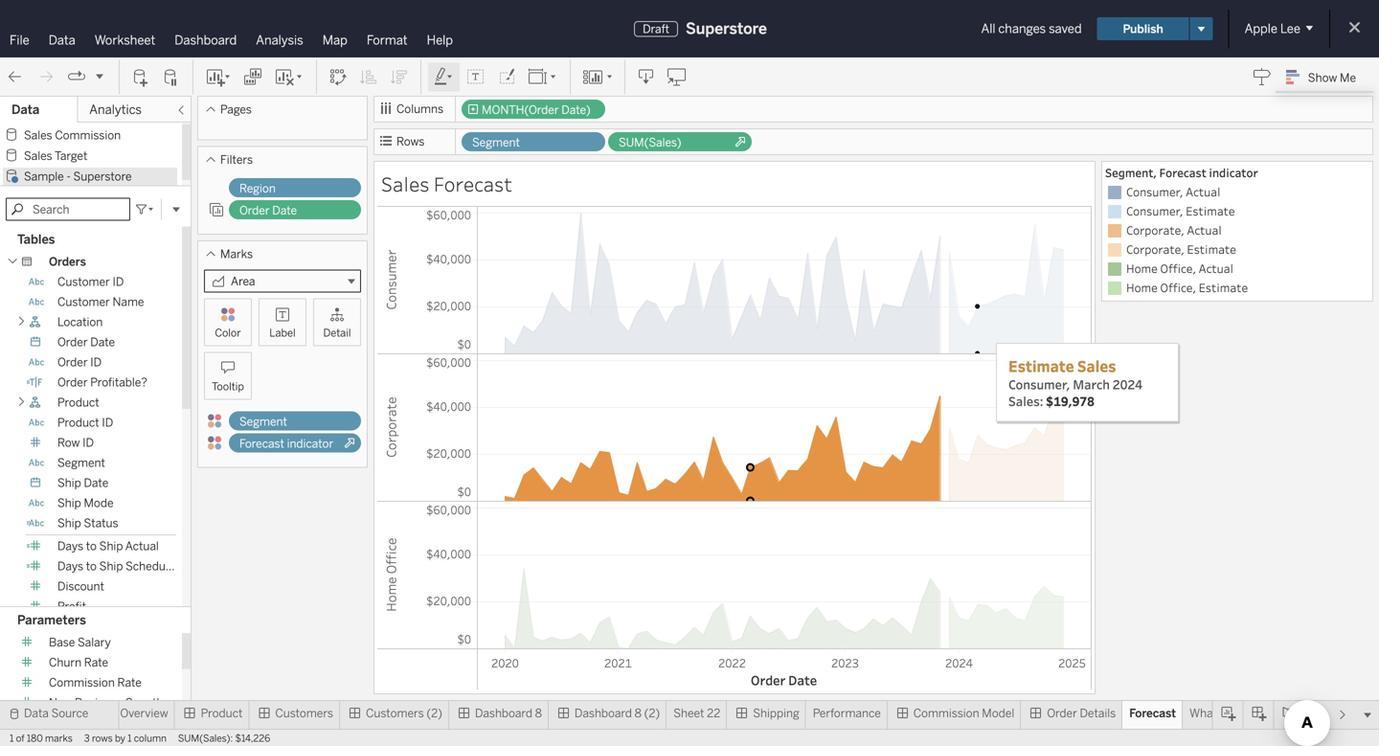 Task type: locate. For each thing, give the bounding box(es) containing it.
customer up location
[[57, 295, 110, 309]]

0 vertical spatial product
[[57, 396, 99, 410]]

2 vertical spatial date
[[84, 476, 108, 490]]

corporate,
[[1126, 222, 1184, 238], [1126, 241, 1184, 257]]

office, inside 'option'
[[1160, 280, 1196, 295]]

office, down corporate, estimate
[[1160, 260, 1196, 276]]

customer down the orders
[[57, 275, 110, 289]]

segment down month(order
[[472, 136, 520, 149]]

data guide image
[[1252, 67, 1272, 86]]

2 home from the top
[[1126, 280, 1158, 295]]

$14,226
[[235, 733, 270, 744]]

what if forecast
[[1189, 706, 1274, 720]]

id down 'order profitable?'
[[102, 416, 113, 430]]

2 customers from the left
[[366, 706, 424, 720]]

rate for commission rate
[[117, 676, 142, 690]]

forecast right if
[[1229, 706, 1274, 720]]

1 of 180 marks
[[10, 733, 73, 744]]

commission model
[[913, 706, 1014, 720]]

1 horizontal spatial 8
[[635, 706, 642, 720]]

0 vertical spatial home
[[1126, 260, 1158, 276]]

format workbook image
[[497, 68, 516, 87]]

0 vertical spatial days
[[57, 539, 83, 553]]

0 vertical spatial date
[[272, 204, 297, 217]]

2 corporate, from the top
[[1126, 241, 1184, 257]]

me
[[1340, 71, 1356, 85]]

1 to from the top
[[86, 539, 97, 553]]

0 vertical spatial office,
[[1160, 260, 1196, 276]]

estimate down corporate, actual option at the right top of page
[[1187, 241, 1236, 257]]

corporate, down consumer, estimate
[[1126, 222, 1184, 238]]

ship up days to ship scheduled
[[99, 539, 123, 553]]

commission down churn rate
[[49, 676, 115, 690]]

sales down rows
[[381, 170, 429, 197]]

2 vertical spatial estimate
[[1199, 280, 1248, 295]]

2 customer from the top
[[57, 295, 110, 309]]

actual
[[1186, 184, 1221, 200], [1187, 222, 1222, 238], [1199, 260, 1234, 276], [125, 539, 159, 553]]

8 left 'sheet'
[[635, 706, 642, 720]]

to down 'ship status'
[[86, 539, 97, 553]]

sheet
[[673, 706, 704, 720]]

indicator
[[1209, 165, 1258, 181], [287, 437, 333, 451]]

collapse image
[[175, 104, 187, 116]]

segment up ship date
[[57, 456, 105, 470]]

days to ship scheduled
[[57, 559, 181, 573]]

home down home office, actual
[[1126, 280, 1158, 295]]

ship date
[[57, 476, 108, 490]]

forecast
[[1159, 165, 1207, 181], [434, 170, 512, 197], [239, 437, 284, 451], [1129, 706, 1176, 720], [1229, 706, 1274, 720]]

dashboard 8
[[475, 706, 542, 720]]

data
[[49, 33, 75, 48], [11, 102, 39, 117], [24, 706, 49, 720]]

sales up sample
[[24, 149, 52, 163]]

details
[[1080, 706, 1116, 720]]

(2)
[[427, 706, 442, 720], [644, 706, 660, 720]]

sample - superstore
[[24, 170, 132, 183]]

1
[[10, 733, 14, 744], [128, 733, 132, 744]]

1 horizontal spatial superstore
[[686, 20, 767, 38]]

0 horizontal spatial 1
[[10, 733, 14, 744]]

2 horizontal spatial segment
[[472, 136, 520, 149]]

profit
[[57, 600, 86, 613]]

1 left of
[[10, 733, 14, 744]]

1 vertical spatial customer
[[57, 295, 110, 309]]

1 days from the top
[[57, 539, 83, 553]]

2 8 from the left
[[635, 706, 642, 720]]

home for home office, estimate
[[1126, 280, 1158, 295]]

0 vertical spatial estimate
[[1186, 203, 1235, 219]]

1 horizontal spatial order date
[[239, 204, 297, 217]]

order id
[[57, 355, 102, 369]]

office, inside option
[[1160, 260, 1196, 276]]

1 horizontal spatial dashboard
[[475, 706, 532, 720]]

label
[[269, 327, 296, 339]]

2 vertical spatial commission
[[913, 706, 979, 720]]

customer
[[57, 275, 110, 289], [57, 295, 110, 309]]

redo image
[[36, 68, 56, 87]]

(2) left dashboard 8
[[427, 706, 442, 720]]

0 vertical spatial customer
[[57, 275, 110, 289]]

commission for commission rate
[[49, 676, 115, 690]]

home inside option
[[1126, 260, 1158, 276]]

date up mode at the bottom
[[84, 476, 108, 490]]

sample
[[24, 170, 64, 183]]

data up 'redo' image
[[49, 33, 75, 48]]

2 to from the top
[[86, 559, 97, 573]]

1 horizontal spatial rate
[[117, 676, 142, 690]]

0 vertical spatial order date
[[239, 204, 297, 217]]

order down region
[[239, 204, 270, 217]]

order down order id
[[57, 376, 88, 389]]

product up row id
[[57, 416, 99, 430]]

22
[[707, 706, 720, 720]]

0 horizontal spatial 8
[[535, 706, 542, 720]]

1 vertical spatial days
[[57, 559, 83, 573]]

actual down segment, forecast indicator
[[1186, 184, 1221, 200]]

model
[[982, 706, 1014, 720]]

pages
[[220, 102, 252, 116]]

1 vertical spatial order date
[[57, 335, 115, 349]]

0 vertical spatial indicator
[[1209, 165, 1258, 181]]

data up 180
[[24, 706, 49, 720]]

1 vertical spatial product
[[57, 416, 99, 430]]

saved
[[1049, 21, 1082, 36]]

0 vertical spatial to
[[86, 539, 97, 553]]

rate up growth
[[117, 676, 142, 690]]

to
[[86, 539, 97, 553], [86, 559, 97, 573]]

parameters
[[17, 612, 86, 628]]

profitable?
[[90, 376, 147, 389]]

1 vertical spatial superstore
[[73, 170, 132, 183]]

ship down ship mode
[[57, 516, 81, 530]]

ship status
[[57, 516, 118, 530]]

order date down location
[[57, 335, 115, 349]]

replay animation image right 'redo' image
[[67, 67, 86, 86]]

order details
[[1047, 706, 1116, 720]]

filters
[[220, 153, 253, 167]]

id up 'order profitable?'
[[90, 355, 102, 369]]

1 vertical spatial rate
[[117, 676, 142, 690]]

location
[[57, 315, 103, 329]]

1 vertical spatial commission
[[49, 676, 115, 690]]

2 consumer, from the top
[[1126, 203, 1183, 219]]

ship for ship mode
[[57, 496, 81, 510]]

home down corporate, estimate
[[1126, 260, 1158, 276]]

days up discount
[[57, 559, 83, 573]]

help
[[427, 33, 453, 48]]

replay animation image
[[67, 67, 86, 86], [94, 70, 105, 82]]

consumer, for consumer, estimate
[[1126, 203, 1183, 219]]

consumer, estimate
[[1126, 203, 1235, 219]]

superstore
[[686, 20, 767, 38], [73, 170, 132, 183]]

1 vertical spatial corporate,
[[1126, 241, 1184, 257]]

segment,
[[1105, 165, 1157, 181]]

id right row
[[82, 436, 94, 450]]

2 1 from the left
[[128, 733, 132, 744]]

date down region
[[272, 204, 297, 217]]

null color image
[[207, 413, 222, 429]]

0 vertical spatial consumer,
[[1126, 184, 1183, 200]]

null color image
[[207, 435, 222, 451]]

2 vertical spatial product
[[201, 706, 243, 720]]

area
[[231, 274, 255, 288]]

corporate, actual
[[1126, 222, 1222, 238]]

marks. press enter to open the view data window.. use arrow keys to navigate data visualization elements. image
[[477, 206, 1092, 649]]

new data source image
[[131, 68, 150, 87]]

order
[[239, 204, 270, 217], [57, 335, 88, 349], [57, 355, 88, 369], [57, 376, 88, 389], [1047, 706, 1077, 720]]

rate for churn rate
[[84, 656, 108, 669]]

0 vertical spatial sales
[[24, 128, 52, 142]]

by
[[115, 733, 125, 744]]

consumer, down consumer, actual at the right of page
[[1126, 203, 1183, 219]]

ship up ship mode
[[57, 476, 81, 490]]

order up order id
[[57, 335, 88, 349]]

1 home from the top
[[1126, 260, 1158, 276]]

open and edit this workbook in tableau desktop image
[[667, 68, 687, 87]]

month(order date)
[[482, 103, 591, 117]]

1 consumer, from the top
[[1126, 184, 1183, 200]]

marks
[[45, 733, 73, 744]]

0 vertical spatial corporate,
[[1126, 222, 1184, 238]]

1 8 from the left
[[535, 706, 542, 720]]

order left details
[[1047, 706, 1077, 720]]

segment up forecast indicator
[[239, 415, 287, 429]]

product id
[[57, 416, 113, 430]]

1 vertical spatial sales
[[24, 149, 52, 163]]

product up product id
[[57, 396, 99, 410]]

0 vertical spatial superstore
[[686, 20, 767, 38]]

data down undo icon
[[11, 102, 39, 117]]

(2) left 'sheet'
[[644, 706, 660, 720]]

0 vertical spatial rate
[[84, 656, 108, 669]]

2 vertical spatial sales
[[381, 170, 429, 197]]

1 vertical spatial to
[[86, 559, 97, 573]]

office,
[[1160, 260, 1196, 276], [1160, 280, 1196, 295]]

estimate down consumer, actual option
[[1186, 203, 1235, 219]]

id up the name
[[113, 275, 124, 289]]

file
[[10, 33, 29, 48]]

1 horizontal spatial customers
[[366, 706, 424, 720]]

0 horizontal spatial customers
[[275, 706, 333, 720]]

1 horizontal spatial (2)
[[644, 706, 660, 720]]

rate up the 'commission rate'
[[84, 656, 108, 669]]

1 horizontal spatial 1
[[128, 733, 132, 744]]

new business growth
[[49, 696, 163, 710]]

forecast up consumer, actual at the right of page
[[1159, 165, 1207, 181]]

corporate, for corporate, actual
[[1126, 222, 1184, 238]]

product
[[57, 396, 99, 410], [57, 416, 99, 430], [201, 706, 243, 720]]

2 (2) from the left
[[644, 706, 660, 720]]

0 horizontal spatial rate
[[84, 656, 108, 669]]

order date
[[239, 204, 297, 217], [57, 335, 115, 349]]

2 office, from the top
[[1160, 280, 1196, 295]]

product up sum(sales): $14,226
[[201, 706, 243, 720]]

commission left model
[[913, 706, 979, 720]]

sales up sales target
[[24, 128, 52, 142]]

sort descending image
[[390, 68, 409, 87]]

1 (2) from the left
[[427, 706, 442, 720]]

estimate
[[1186, 203, 1235, 219], [1187, 241, 1236, 257], [1199, 280, 1248, 295]]

1 vertical spatial estimate
[[1187, 241, 1236, 257]]

order date down region
[[239, 204, 297, 217]]

1 right by
[[128, 733, 132, 744]]

duplicate image
[[243, 68, 262, 87]]

actual up corporate, estimate
[[1187, 222, 1222, 238]]

consumer, actual
[[1126, 184, 1221, 200]]

days down 'ship status'
[[57, 539, 83, 553]]

home inside 'option'
[[1126, 280, 1158, 295]]

2 days from the top
[[57, 559, 83, 573]]

1 horizontal spatial indicator
[[1209, 165, 1258, 181]]

commission up target
[[55, 128, 121, 142]]

2 horizontal spatial dashboard
[[575, 706, 632, 720]]

8 left "dashboard 8 (2)"
[[535, 706, 542, 720]]

1 vertical spatial indicator
[[287, 437, 333, 451]]

0 horizontal spatial replay animation image
[[67, 67, 86, 86]]

1 vertical spatial consumer,
[[1126, 203, 1183, 219]]

1 customer from the top
[[57, 275, 110, 289]]

customer for customer id
[[57, 275, 110, 289]]

indicator up consumer, actual option
[[1209, 165, 1258, 181]]

to up discount
[[86, 559, 97, 573]]

indicator left the corporate, segment. press space to toggle selection. press escape to go back to the left margin. use arrow keys to navigate headers text field at the left of page
[[287, 437, 333, 451]]

consumer, down segment,
[[1126, 184, 1183, 200]]

home office, actual option
[[1105, 260, 1369, 279]]

home office, actual
[[1126, 260, 1234, 276]]

superstore up open and edit this workbook in tableau desktop 'image'
[[686, 20, 767, 38]]

1 office, from the top
[[1160, 260, 1196, 276]]

0 horizontal spatial (2)
[[427, 706, 442, 720]]

corporate, down corporate, actual
[[1126, 241, 1184, 257]]

1 vertical spatial segment
[[239, 415, 287, 429]]

1 corporate, from the top
[[1126, 222, 1184, 238]]

corporate, actual option
[[1105, 221, 1369, 240]]

corporate, estimate
[[1126, 241, 1236, 257]]

1 customers from the left
[[275, 706, 333, 720]]

replay animation image up the analytics at left
[[94, 70, 105, 82]]

ship mode
[[57, 496, 113, 510]]

office, for estimate
[[1160, 280, 1196, 295]]

2 vertical spatial segment
[[57, 456, 105, 470]]

0 horizontal spatial dashboard
[[175, 33, 237, 48]]

customers (2)
[[366, 706, 442, 720]]

office, down home office, actual
[[1160, 280, 1196, 295]]

superstore right -
[[73, 170, 132, 183]]

scheduled
[[126, 559, 181, 573]]

1 vertical spatial home
[[1126, 280, 1158, 295]]

worksheet
[[95, 33, 155, 48]]

8 for dashboard 8 (2)
[[635, 706, 642, 720]]

1 horizontal spatial segment
[[239, 415, 287, 429]]

1 vertical spatial office,
[[1160, 280, 1196, 295]]

ship down ship date
[[57, 496, 81, 510]]

fit image
[[528, 68, 558, 87]]

ship down days to ship actual
[[99, 559, 123, 573]]

churn rate
[[49, 656, 108, 669]]

estimate down home office, actual option
[[1199, 280, 1248, 295]]

customer name
[[57, 295, 144, 309]]

date down location
[[90, 335, 115, 349]]

Consumer, Segment. Press Space to toggle selection. Press Escape to go back to the left margin. Use arrow keys to navigate headers text field
[[377, 206, 404, 353]]

ship
[[57, 476, 81, 490], [57, 496, 81, 510], [57, 516, 81, 530], [99, 539, 123, 553], [99, 559, 123, 573]]

performance
[[813, 706, 881, 720]]

days for days to ship actual
[[57, 539, 83, 553]]

actual down corporate, estimate option
[[1199, 260, 1234, 276]]



Task type: describe. For each thing, give the bounding box(es) containing it.
0 vertical spatial commission
[[55, 128, 121, 142]]

draft
[[643, 22, 669, 36]]

new
[[49, 696, 72, 710]]

customer for customer name
[[57, 295, 110, 309]]

Home Office, Segment. Press Space to toggle selection. Press Escape to go back to the left margin. Use arrow keys to navigate headers text field
[[377, 501, 404, 648]]

color
[[215, 327, 241, 339]]

swap rows and columns image
[[328, 68, 348, 87]]

format
[[367, 33, 408, 48]]

order profitable?
[[57, 376, 147, 389]]

discount
[[57, 579, 104, 593]]

customer id
[[57, 275, 124, 289]]

forecast left 'what'
[[1129, 706, 1176, 720]]

area button
[[204, 270, 361, 293]]

corporate, estimate option
[[1105, 240, 1369, 260]]

dashboard for dashboard
[[175, 33, 237, 48]]

id for row id
[[82, 436, 94, 450]]

data source
[[24, 706, 88, 720]]

180
[[27, 733, 43, 744]]

to for days to ship actual
[[86, 539, 97, 553]]

3
[[84, 733, 90, 744]]

marks
[[220, 247, 253, 261]]

highlight image
[[433, 68, 455, 87]]

estimate for corporate, estimate
[[1187, 241, 1236, 257]]

changes
[[998, 21, 1046, 36]]

apple
[[1245, 21, 1278, 36]]

target
[[55, 149, 88, 163]]

all changes saved
[[981, 21, 1082, 36]]

new worksheet image
[[205, 68, 232, 87]]

consumer, for consumer, actual
[[1126, 184, 1183, 200]]

applies to selected worksheets with same data source image
[[209, 202, 224, 217]]

actual up "scheduled"
[[125, 539, 159, 553]]

1 horizontal spatial replay animation image
[[94, 70, 105, 82]]

shipping
[[753, 706, 799, 720]]

2 vertical spatial data
[[24, 706, 49, 720]]

dashboard for dashboard 8 (2)
[[575, 706, 632, 720]]

rows
[[396, 135, 425, 148]]

forecast indicator
[[239, 437, 333, 451]]

home office, estimate
[[1126, 280, 1248, 295]]

show mark labels image
[[466, 68, 486, 87]]

source
[[51, 706, 88, 720]]

show
[[1308, 71, 1337, 85]]

name
[[113, 295, 144, 309]]

days for days to ship scheduled
[[57, 559, 83, 573]]

pause auto updates image
[[162, 68, 181, 87]]

0 vertical spatial data
[[49, 33, 75, 48]]

Corporate, Segment. Press Space to toggle selection. Press Escape to go back to the left margin. Use arrow keys to navigate headers text field
[[377, 353, 404, 501]]

show me button
[[1277, 62, 1373, 92]]

commission rate
[[49, 676, 142, 690]]

sales for sales forecast
[[381, 170, 429, 197]]

home office, estimate option
[[1105, 279, 1369, 298]]

dashboard for dashboard 8
[[475, 706, 532, 720]]

Search text field
[[6, 198, 130, 221]]

corporate, for corporate, estimate
[[1126, 241, 1184, 257]]

0 horizontal spatial order date
[[57, 335, 115, 349]]

of
[[16, 733, 24, 744]]

analysis
[[256, 33, 303, 48]]

sales target
[[24, 149, 88, 163]]

customers for customers (2)
[[366, 706, 424, 720]]

to for days to ship scheduled
[[86, 559, 97, 573]]

days to ship actual
[[57, 539, 159, 553]]

sheet 22
[[673, 706, 720, 720]]

sum(sales):
[[178, 733, 233, 744]]

column
[[134, 733, 167, 744]]

commission for commission model
[[913, 706, 979, 720]]

sales commission
[[24, 128, 121, 142]]

order up 'order profitable?'
[[57, 355, 88, 369]]

ship for ship date
[[57, 476, 81, 490]]

id for customer id
[[113, 275, 124, 289]]

date)
[[561, 103, 591, 117]]

sales for sales target
[[24, 149, 52, 163]]

tables
[[17, 232, 55, 247]]

id for product id
[[102, 416, 113, 430]]

0 vertical spatial segment
[[472, 136, 520, 149]]

1 vertical spatial date
[[90, 335, 115, 349]]

forecast down month(order
[[434, 170, 512, 197]]

business
[[75, 696, 122, 710]]

sum(sales)
[[619, 136, 681, 149]]

estimate inside 'option'
[[1199, 280, 1248, 295]]

sum(sales): $14,226
[[178, 733, 270, 744]]

8 for dashboard 8
[[535, 706, 542, 720]]

base
[[49, 635, 75, 649]]

0 horizontal spatial indicator
[[287, 437, 333, 451]]

row
[[57, 436, 80, 450]]

-
[[67, 170, 71, 183]]

ship for ship status
[[57, 516, 81, 530]]

segment, forecast indicator
[[1105, 165, 1258, 181]]

publish button
[[1097, 17, 1189, 40]]

office, for actual
[[1160, 260, 1196, 276]]

status
[[84, 516, 118, 530]]

mode
[[84, 496, 113, 510]]

0 horizontal spatial superstore
[[73, 170, 132, 183]]

region
[[239, 181, 276, 195]]

orders
[[49, 255, 86, 269]]

sort ascending image
[[359, 68, 378, 87]]

show/hide cards image
[[582, 68, 613, 87]]

consumer, actual option
[[1105, 183, 1369, 202]]

overview
[[120, 706, 168, 720]]

clear sheet image
[[274, 68, 305, 87]]

0 horizontal spatial segment
[[57, 456, 105, 470]]

download image
[[637, 68, 656, 87]]

customers for customers
[[275, 706, 333, 720]]

base salary
[[49, 635, 111, 649]]

rows
[[92, 733, 113, 744]]

1 vertical spatial data
[[11, 102, 39, 117]]

salary
[[78, 635, 111, 649]]

sales forecast
[[381, 170, 512, 197]]

consumer, estimate option
[[1105, 202, 1369, 221]]

columns
[[396, 102, 443, 116]]

estimate for consumer, estimate
[[1186, 203, 1235, 219]]

publish
[[1123, 22, 1163, 36]]

apple lee
[[1245, 21, 1301, 36]]

sales for sales commission
[[24, 128, 52, 142]]

undo image
[[6, 68, 25, 87]]

3 rows by 1 column
[[84, 733, 167, 744]]

tooltip
[[212, 380, 244, 393]]

forecast right null color icon
[[239, 437, 284, 451]]

all
[[981, 21, 995, 36]]

lee
[[1280, 21, 1301, 36]]

1 1 from the left
[[10, 733, 14, 744]]

id for order id
[[90, 355, 102, 369]]

map
[[322, 33, 348, 48]]

dashboard 8 (2)
[[575, 706, 660, 720]]

churn
[[49, 656, 81, 669]]

home for home office, actual
[[1126, 260, 1158, 276]]

actual inside option
[[1199, 260, 1234, 276]]

growth
[[125, 696, 163, 710]]

analytics
[[89, 102, 142, 117]]

if
[[1220, 706, 1227, 720]]

show me
[[1308, 71, 1356, 85]]

what
[[1189, 706, 1217, 720]]



Task type: vqa. For each thing, say whether or not it's contained in the screenshot.
default link
no



